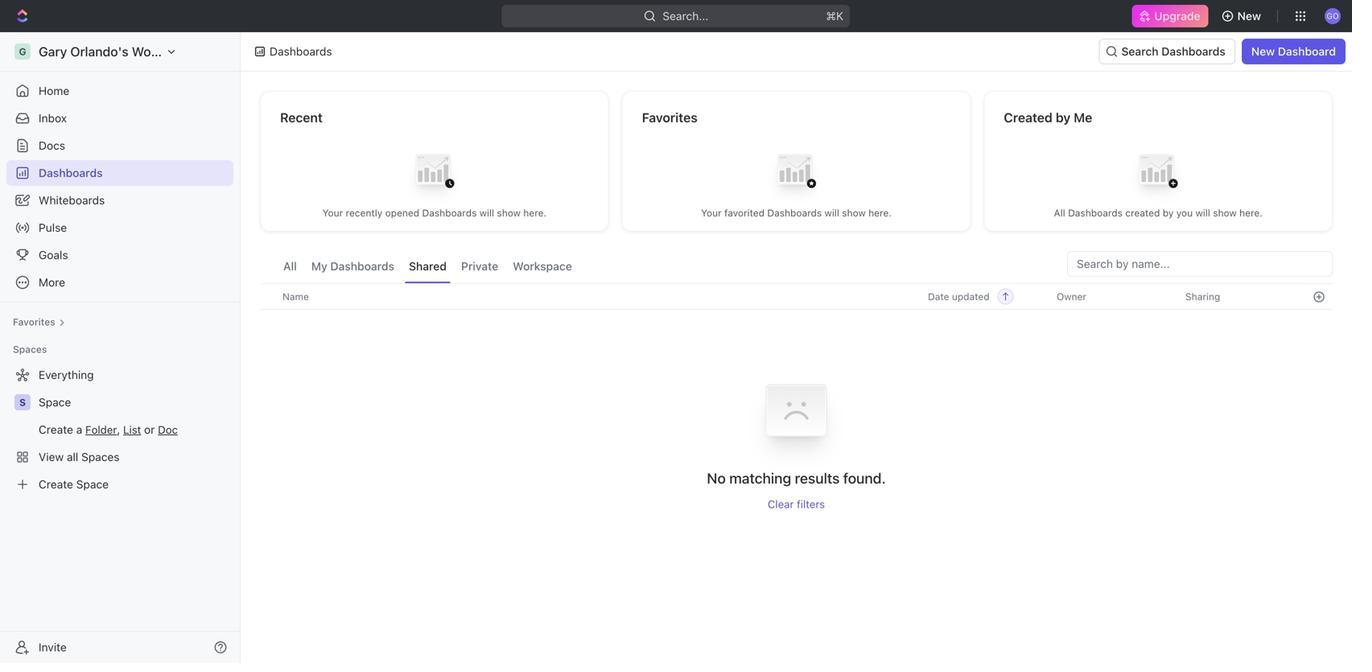 Task type: vqa. For each thing, say whether or not it's contained in the screenshot.
the CSV
no



Task type: locate. For each thing, give the bounding box(es) containing it.
by left "me" on the top
[[1056, 110, 1071, 125]]

updated
[[952, 291, 990, 302]]

favorites
[[642, 110, 698, 125], [13, 316, 55, 328]]

whiteboards
[[39, 194, 105, 207]]

date updated button
[[918, 284, 1014, 309]]

1 horizontal spatial will
[[825, 207, 839, 219]]

no
[[707, 470, 726, 487]]

1 vertical spatial spaces
[[81, 450, 120, 464]]

more
[[39, 276, 65, 289]]

workspace
[[132, 44, 199, 59], [513, 260, 572, 273]]

whiteboards link
[[6, 188, 233, 213]]

show
[[497, 207, 521, 219], [842, 207, 866, 219], [1213, 207, 1237, 219]]

0 horizontal spatial workspace
[[132, 44, 199, 59]]

tree
[[6, 362, 233, 497]]

1 vertical spatial favorites
[[13, 316, 55, 328]]

0 vertical spatial new
[[1238, 9, 1261, 23]]

everything
[[39, 368, 94, 382]]

0 vertical spatial workspace
[[132, 44, 199, 59]]

dashboards down upgrade
[[1162, 45, 1226, 58]]

1 vertical spatial by
[[1163, 207, 1174, 219]]

will
[[479, 207, 494, 219], [825, 207, 839, 219], [1196, 207, 1210, 219]]

go
[[1327, 11, 1339, 20]]

tree containing everything
[[6, 362, 233, 497]]

0 horizontal spatial here.
[[523, 207, 547, 219]]

new up "new dashboard"
[[1238, 9, 1261, 23]]

doc
[[158, 423, 178, 436]]

upgrade
[[1155, 9, 1201, 23]]

all inside button
[[283, 260, 297, 273]]

all
[[67, 450, 78, 464]]

view all spaces link
[[6, 444, 230, 470]]

2 your from the left
[[701, 207, 722, 219]]

my
[[311, 260, 327, 273]]

1 horizontal spatial show
[[842, 207, 866, 219]]

your favorited dashboards will show here.
[[701, 207, 892, 219]]

your left recently
[[322, 207, 343, 219]]

create
[[39, 423, 73, 436], [39, 478, 73, 491]]

create down view
[[39, 478, 73, 491]]

by left you in the right top of the page
[[1163, 207, 1174, 219]]

1 create from the top
[[39, 423, 73, 436]]

matching
[[729, 470, 791, 487]]

0 vertical spatial all
[[1054, 207, 1065, 219]]

new inside new button
[[1238, 9, 1261, 23]]

will down the no favorited dashboards image
[[825, 207, 839, 219]]

1 horizontal spatial here.
[[869, 207, 892, 219]]

all for all dashboards created by you will show here.
[[1054, 207, 1065, 219]]

0 vertical spatial favorites
[[642, 110, 698, 125]]

create left a
[[39, 423, 73, 436]]

2 horizontal spatial show
[[1213, 207, 1237, 219]]

0 horizontal spatial your
[[322, 207, 343, 219]]

dashboards right the my
[[330, 260, 394, 273]]

by
[[1056, 110, 1071, 125], [1163, 207, 1174, 219]]

2 create from the top
[[39, 478, 73, 491]]

0 horizontal spatial spaces
[[13, 344, 47, 355]]

me
[[1074, 110, 1093, 125]]

list button
[[123, 423, 141, 436]]

gary orlando's workspace, , element
[[14, 43, 31, 60]]

favorites button
[[6, 312, 71, 332]]

no matching results found.
[[707, 470, 886, 487]]

your recently opened dashboards will show here.
[[322, 207, 547, 219]]

clear
[[768, 498, 794, 511]]

here.
[[523, 207, 547, 219], [869, 207, 892, 219], [1240, 207, 1263, 219]]

private
[[461, 260, 498, 273]]

1 horizontal spatial all
[[1054, 207, 1065, 219]]

you
[[1177, 207, 1193, 219]]

0 vertical spatial create
[[39, 423, 73, 436]]

0 horizontal spatial space
[[39, 396, 71, 409]]

1 horizontal spatial favorites
[[642, 110, 698, 125]]

1 horizontal spatial spaces
[[81, 450, 120, 464]]

clear filters
[[768, 498, 825, 511]]

sharing
[[1186, 291, 1220, 302]]

workspace right private
[[513, 260, 572, 273]]

2 horizontal spatial here.
[[1240, 207, 1263, 219]]

workspace inside button
[[513, 260, 572, 273]]

no created by me dashboards image
[[1126, 142, 1191, 206]]

workspace up home link
[[132, 44, 199, 59]]

1 vertical spatial workspace
[[513, 260, 572, 273]]

created
[[1004, 110, 1053, 125]]

,
[[117, 423, 120, 436]]

owner
[[1057, 291, 1087, 302]]

will up private
[[479, 207, 494, 219]]

or
[[144, 423, 155, 436]]

1 your from the left
[[322, 207, 343, 219]]

dashboards
[[270, 45, 332, 58], [1162, 45, 1226, 58], [39, 166, 103, 179], [422, 207, 477, 219], [767, 207, 822, 219], [1068, 207, 1123, 219], [330, 260, 394, 273]]

1 horizontal spatial your
[[701, 207, 722, 219]]

your left favorited
[[701, 207, 722, 219]]

will right you in the right top of the page
[[1196, 207, 1210, 219]]

new down new button
[[1251, 45, 1275, 58]]

2 here. from the left
[[869, 207, 892, 219]]

all
[[1054, 207, 1065, 219], [283, 260, 297, 273]]

private button
[[457, 251, 502, 283]]

dashboards down the no favorited dashboards image
[[767, 207, 822, 219]]

row
[[260, 283, 1333, 310]]

results
[[795, 470, 840, 487]]

dashboard
[[1278, 45, 1336, 58]]

1 vertical spatial space
[[76, 478, 109, 491]]

1 vertical spatial all
[[283, 260, 297, 273]]

1 will from the left
[[479, 207, 494, 219]]

inbox
[[39, 111, 67, 125]]

pulse
[[39, 221, 67, 234]]

0 horizontal spatial show
[[497, 207, 521, 219]]

0 vertical spatial by
[[1056, 110, 1071, 125]]

0 horizontal spatial all
[[283, 260, 297, 273]]

your
[[322, 207, 343, 219], [701, 207, 722, 219]]

0 horizontal spatial will
[[479, 207, 494, 219]]

1 vertical spatial new
[[1251, 45, 1275, 58]]

spaces
[[13, 344, 47, 355], [81, 450, 120, 464]]

2 horizontal spatial will
[[1196, 207, 1210, 219]]

0 horizontal spatial favorites
[[13, 316, 55, 328]]

spaces down favorites button
[[13, 344, 47, 355]]

spaces down folder
[[81, 450, 120, 464]]

clear filters button
[[768, 498, 825, 511]]

workspace button
[[509, 251, 576, 283]]

space down everything
[[39, 396, 71, 409]]

new inside the new dashboard 'button'
[[1251, 45, 1275, 58]]

all button
[[279, 251, 301, 283]]

folder
[[85, 423, 117, 436]]

space
[[39, 396, 71, 409], [76, 478, 109, 491]]

1 horizontal spatial workspace
[[513, 260, 572, 273]]

tab list containing all
[[279, 251, 576, 283]]

a
[[76, 423, 82, 436]]

dashboards up the whiteboards
[[39, 166, 103, 179]]

no matching results found. table
[[260, 283, 1333, 511]]

new
[[1238, 9, 1261, 23], [1251, 45, 1275, 58]]

1 horizontal spatial by
[[1163, 207, 1174, 219]]

space down view all spaces
[[76, 478, 109, 491]]

create for create space
[[39, 478, 73, 491]]

date updated
[[928, 291, 990, 302]]

no recent dashboards image
[[402, 142, 467, 206]]

no favorited dashboards image
[[764, 142, 829, 206]]

1 vertical spatial create
[[39, 478, 73, 491]]

0 vertical spatial space
[[39, 396, 71, 409]]

more button
[[6, 270, 233, 295]]

tab list
[[279, 251, 576, 283]]

new button
[[1215, 3, 1271, 29]]

invite
[[39, 641, 67, 654]]

dashboards link
[[6, 160, 233, 186]]

everything link
[[6, 362, 230, 388]]

favorited
[[724, 207, 765, 219]]

space, , element
[[14, 394, 31, 410]]



Task type: describe. For each thing, give the bounding box(es) containing it.
3 will from the left
[[1196, 207, 1210, 219]]

2 will from the left
[[825, 207, 839, 219]]

no data image
[[748, 363, 845, 469]]

gary
[[39, 44, 67, 59]]

search dashboards
[[1122, 45, 1226, 58]]

inbox link
[[6, 105, 233, 131]]

your for recent
[[322, 207, 343, 219]]

new dashboard button
[[1242, 39, 1346, 64]]

found.
[[843, 470, 886, 487]]

goals link
[[6, 242, 233, 268]]

all for all
[[283, 260, 297, 273]]

tree inside sidebar navigation
[[6, 362, 233, 497]]

no matching results found. row
[[260, 363, 1333, 511]]

docs
[[39, 139, 65, 152]]

new dashboard
[[1251, 45, 1336, 58]]

folder button
[[85, 423, 117, 436]]

create for create a folder , list or doc
[[39, 423, 73, 436]]

view all spaces
[[39, 450, 120, 464]]

list
[[123, 423, 141, 436]]

create a folder , list or doc
[[39, 423, 178, 436]]

workspace inside sidebar navigation
[[132, 44, 199, 59]]

g
[[19, 46, 26, 57]]

create space
[[39, 478, 109, 491]]

gary orlando's workspace
[[39, 44, 199, 59]]

home link
[[6, 78, 233, 104]]

1 horizontal spatial space
[[76, 478, 109, 491]]

dashboards up recent
[[270, 45, 332, 58]]

recently
[[346, 207, 383, 219]]

row containing name
[[260, 283, 1333, 310]]

dashboards down no recent dashboards image
[[422, 207, 477, 219]]

go button
[[1320, 3, 1346, 29]]

spaces inside view all spaces link
[[81, 450, 120, 464]]

search
[[1122, 45, 1159, 58]]

filters
[[797, 498, 825, 511]]

shared button
[[405, 251, 451, 283]]

name
[[283, 291, 309, 302]]

new for new dashboard
[[1251, 45, 1275, 58]]

space inside "link"
[[39, 396, 71, 409]]

2 show from the left
[[842, 207, 866, 219]]

opened
[[385, 207, 419, 219]]

date
[[928, 291, 949, 302]]

orlando's
[[70, 44, 129, 59]]

all dashboards created by you will show here.
[[1054, 207, 1263, 219]]

Search by name... text field
[[1077, 252, 1323, 276]]

home
[[39, 84, 69, 97]]

3 show from the left
[[1213, 207, 1237, 219]]

view
[[39, 450, 64, 464]]

created by me
[[1004, 110, 1093, 125]]

0 horizontal spatial by
[[1056, 110, 1071, 125]]

upgrade link
[[1132, 5, 1209, 27]]

create space link
[[6, 472, 230, 497]]

favorites inside button
[[13, 316, 55, 328]]

goals
[[39, 248, 68, 262]]

recent
[[280, 110, 323, 125]]

search dashboards button
[[1099, 39, 1235, 64]]

0 vertical spatial spaces
[[13, 344, 47, 355]]

my dashboards button
[[307, 251, 398, 283]]

pulse link
[[6, 215, 233, 241]]

your for favorites
[[701, 207, 722, 219]]

sidebar navigation
[[0, 32, 244, 663]]

⌘k
[[826, 9, 844, 23]]

created
[[1125, 207, 1160, 219]]

shared
[[409, 260, 447, 273]]

doc button
[[158, 423, 178, 436]]

1 here. from the left
[[523, 207, 547, 219]]

dashboards left created
[[1068, 207, 1123, 219]]

3 here. from the left
[[1240, 207, 1263, 219]]

new for new
[[1238, 9, 1261, 23]]

docs link
[[6, 133, 233, 159]]

1 show from the left
[[497, 207, 521, 219]]

search...
[[663, 9, 709, 23]]

dashboards inside sidebar navigation
[[39, 166, 103, 179]]

s
[[19, 397, 26, 408]]

space link
[[39, 390, 230, 415]]

my dashboards
[[311, 260, 394, 273]]



